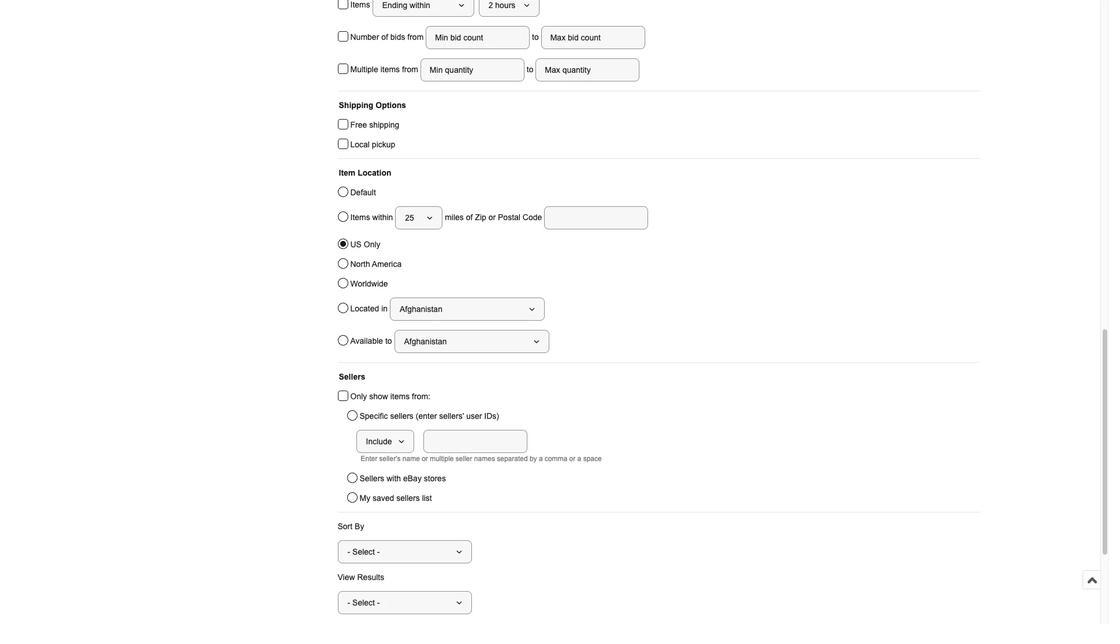Task type: vqa. For each thing, say whether or not it's contained in the screenshot.
My
yes



Task type: describe. For each thing, give the bounding box(es) containing it.
item
[[339, 168, 356, 177]]

enter
[[361, 455, 377, 463]]

items within
[[350, 212, 395, 222]]

1 a from the left
[[539, 455, 543, 463]]

sellers with ebay stores
[[360, 474, 446, 483]]

sellers'
[[439, 411, 464, 421]]

Zip or Postal Code text field
[[544, 206, 649, 229]]

sellers for sellers with ebay stores
[[360, 474, 384, 483]]

local pickup
[[350, 140, 395, 149]]

Enter Maximum Quantity text field
[[536, 58, 640, 81]]

saved
[[373, 494, 394, 503]]

default
[[350, 188, 376, 197]]

2 a from the left
[[578, 455, 582, 463]]

0 vertical spatial sellers
[[390, 411, 414, 421]]

code
[[523, 212, 542, 222]]

pickup
[[372, 140, 395, 149]]

2 horizontal spatial or
[[570, 455, 576, 463]]

(enter
[[416, 411, 437, 421]]

bids
[[391, 32, 405, 41]]

of for number
[[382, 32, 388, 41]]

located
[[350, 304, 379, 313]]

zip
[[475, 212, 486, 222]]

list
[[422, 494, 432, 503]]

of for miles
[[466, 212, 473, 222]]

comma
[[545, 455, 568, 463]]

free
[[350, 120, 367, 129]]

specific sellers (enter sellers' user ids)
[[360, 411, 499, 421]]

stores
[[424, 474, 446, 483]]

Enter minimum quantity text field
[[421, 58, 525, 81]]

shipping
[[339, 101, 374, 110]]

view results
[[338, 573, 384, 582]]

location
[[358, 168, 392, 177]]

available to
[[350, 336, 394, 345]]

my
[[360, 494, 371, 503]]

free shipping
[[350, 120, 400, 129]]

or for name
[[422, 455, 428, 463]]

only show items from:
[[350, 392, 431, 401]]

seller
[[456, 455, 472, 463]]

sellers for sellers
[[339, 372, 365, 381]]

multiple
[[430, 455, 454, 463]]

located in
[[350, 304, 390, 313]]

0 vertical spatial items
[[381, 65, 400, 74]]

options
[[376, 101, 406, 110]]

miles
[[445, 212, 464, 222]]

sort
[[338, 522, 353, 531]]

1 vertical spatial sellers
[[397, 494, 420, 503]]

space
[[583, 455, 602, 463]]

us
[[350, 240, 362, 249]]

to for multiple items from
[[525, 65, 536, 74]]

name
[[403, 455, 420, 463]]

results
[[357, 573, 384, 582]]

names
[[474, 455, 495, 463]]

by
[[355, 522, 364, 531]]



Task type: locate. For each thing, give the bounding box(es) containing it.
items left from:
[[391, 392, 410, 401]]

sort by
[[338, 522, 364, 531]]

only right us
[[364, 240, 381, 249]]

local
[[350, 140, 370, 149]]

Enter minimum number of bids text field
[[426, 26, 530, 49]]

or
[[489, 212, 496, 222], [422, 455, 428, 463], [570, 455, 576, 463]]

of left 'zip'
[[466, 212, 473, 222]]

1 vertical spatial sellers
[[360, 474, 384, 483]]

available
[[350, 336, 383, 345]]

sellers
[[390, 411, 414, 421], [397, 494, 420, 503]]

1 vertical spatial from
[[402, 65, 418, 74]]

sellers down enter
[[360, 474, 384, 483]]

sellers left list
[[397, 494, 420, 503]]

or right 'zip'
[[489, 212, 496, 222]]

a left space
[[578, 455, 582, 463]]

from right the bids
[[408, 32, 424, 41]]

item location
[[339, 168, 392, 177]]

worldwide
[[350, 279, 388, 288]]

specific
[[360, 411, 388, 421]]

0 horizontal spatial of
[[382, 32, 388, 41]]

0 horizontal spatial a
[[539, 455, 543, 463]]

or right 'comma'
[[570, 455, 576, 463]]

from down the bids
[[402, 65, 418, 74]]

sellers down available
[[339, 372, 365, 381]]

1 horizontal spatial or
[[489, 212, 496, 222]]

0 vertical spatial only
[[364, 240, 381, 249]]

from
[[408, 32, 424, 41], [402, 65, 418, 74]]

of
[[382, 32, 388, 41], [466, 212, 473, 222]]

Enter maximum number of bids text field
[[541, 26, 645, 49]]

multiple
[[350, 65, 378, 74]]

with
[[387, 474, 401, 483]]

items right multiple on the left top of page
[[381, 65, 400, 74]]

sellers
[[339, 372, 365, 381], [360, 474, 384, 483]]

1 vertical spatial only
[[350, 392, 367, 401]]

in
[[382, 304, 388, 313]]

view
[[338, 573, 355, 582]]

1 vertical spatial to
[[525, 65, 536, 74]]

0 vertical spatial of
[[382, 32, 388, 41]]

number
[[350, 32, 379, 41]]

separated
[[497, 455, 528, 463]]

number of bids from
[[350, 32, 426, 41]]

north
[[350, 259, 370, 269]]

0 vertical spatial sellers
[[339, 372, 365, 381]]

of left the bids
[[382, 32, 388, 41]]

1 horizontal spatial a
[[578, 455, 582, 463]]

1 horizontal spatial of
[[466, 212, 473, 222]]

0 horizontal spatial or
[[422, 455, 428, 463]]

0 vertical spatial from
[[408, 32, 424, 41]]

postal
[[498, 212, 521, 222]]

by
[[530, 455, 537, 463]]

0 vertical spatial to
[[530, 32, 541, 41]]

miles of zip or postal code
[[443, 212, 544, 222]]

1 vertical spatial of
[[466, 212, 473, 222]]

multiple items from
[[350, 65, 421, 74]]

ids)
[[484, 411, 499, 421]]

shipping options
[[339, 101, 406, 110]]

to
[[530, 32, 541, 41], [525, 65, 536, 74], [385, 336, 392, 345]]

enter seller's name or multiple seller names separated by a comma or a space
[[361, 455, 602, 463]]

or right name
[[422, 455, 428, 463]]

sellers down only show items from:
[[390, 411, 414, 421]]

only left show
[[350, 392, 367, 401]]

ebay
[[403, 474, 422, 483]]

shipping
[[369, 120, 400, 129]]

items
[[381, 65, 400, 74], [391, 392, 410, 401]]

items
[[350, 212, 370, 222]]

2 vertical spatial to
[[385, 336, 392, 345]]

show
[[369, 392, 388, 401]]

my saved sellers list
[[360, 494, 432, 503]]

north america
[[350, 259, 402, 269]]

a
[[539, 455, 543, 463], [578, 455, 582, 463]]

only
[[364, 240, 381, 249], [350, 392, 367, 401]]

user
[[467, 411, 482, 421]]

america
[[372, 259, 402, 269]]

to for number of bids from
[[530, 32, 541, 41]]

1 vertical spatial items
[[391, 392, 410, 401]]

within
[[373, 212, 393, 222]]

seller's
[[379, 455, 401, 463]]

or for zip
[[489, 212, 496, 222]]

from:
[[412, 392, 431, 401]]

Seller ID text field
[[423, 430, 527, 453]]

us only
[[350, 240, 381, 249]]

a right by
[[539, 455, 543, 463]]



